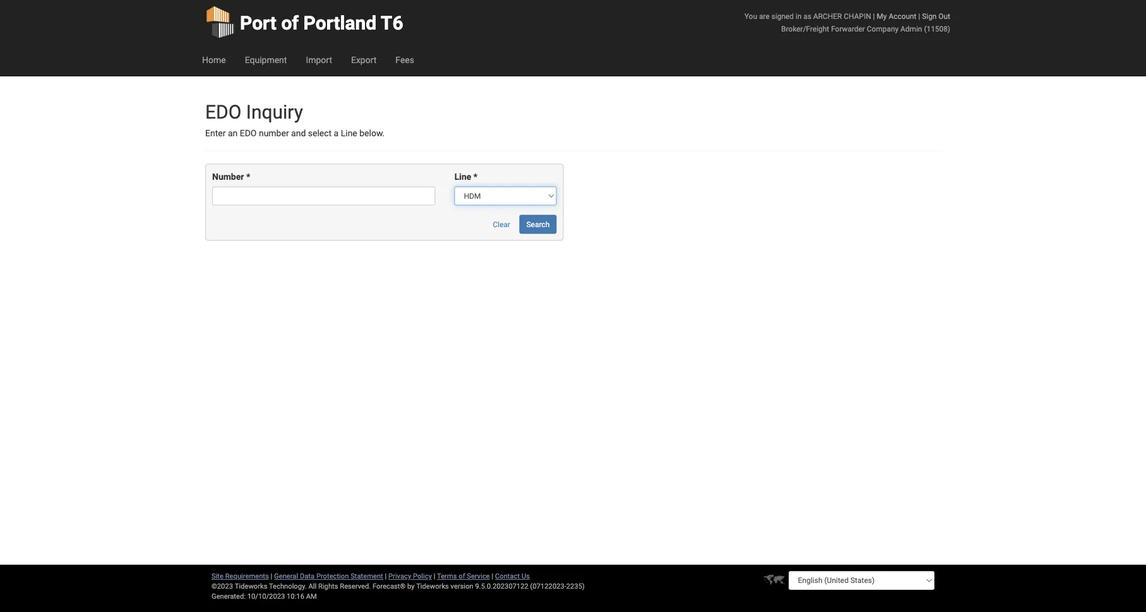 Task type: locate. For each thing, give the bounding box(es) containing it.
0 horizontal spatial *
[[246, 172, 250, 182]]

you are signed in as archer chapin | my account | sign out broker/freight forwarder company admin (11508)
[[745, 12, 950, 33]]

(11508)
[[924, 24, 950, 33]]

*
[[246, 172, 250, 182], [474, 172, 478, 182]]

edo up the enter
[[205, 101, 241, 123]]

1 horizontal spatial line
[[454, 172, 471, 182]]

number
[[212, 172, 244, 182]]

| left the sign
[[918, 12, 920, 21]]

* for line *
[[474, 172, 478, 182]]

9.5.0.202307122
[[475, 583, 528, 591]]

|
[[873, 12, 875, 21], [918, 12, 920, 21], [271, 572, 272, 581], [385, 572, 387, 581], [434, 572, 435, 581], [492, 572, 493, 581]]

in
[[796, 12, 802, 21]]

edo
[[205, 101, 241, 123], [240, 128, 257, 139]]

0 horizontal spatial line
[[341, 128, 357, 139]]

below.
[[359, 128, 385, 139]]

version
[[451, 583, 473, 591]]

edo inquiry enter an edo number and select a line below.
[[205, 101, 385, 139]]

0 vertical spatial line
[[341, 128, 357, 139]]

1 vertical spatial edo
[[240, 128, 257, 139]]

general
[[274, 572, 298, 581]]

my
[[877, 12, 887, 21]]

forwarder
[[831, 24, 865, 33]]

all
[[308, 583, 317, 591]]

of up version
[[459, 572, 465, 581]]

home button
[[193, 44, 235, 76]]

1 horizontal spatial of
[[459, 572, 465, 581]]

generated:
[[212, 593, 246, 601]]

as
[[804, 12, 812, 21]]

2 * from the left
[[474, 172, 478, 182]]

company
[[867, 24, 899, 33]]

general data protection statement link
[[274, 572, 383, 581]]

of inside port of portland t6 link
[[281, 12, 299, 34]]

1 horizontal spatial *
[[474, 172, 478, 182]]

contact
[[495, 572, 520, 581]]

rights
[[318, 583, 338, 591]]

| left my
[[873, 12, 875, 21]]

import button
[[296, 44, 342, 76]]

0 vertical spatial edo
[[205, 101, 241, 123]]

©2023 tideworks
[[212, 583, 267, 591]]

am
[[306, 593, 317, 601]]

policy
[[413, 572, 432, 581]]

edo right an
[[240, 128, 257, 139]]

port of portland t6
[[240, 12, 403, 34]]

chapin
[[844, 12, 871, 21]]

are
[[759, 12, 770, 21]]

0 vertical spatial of
[[281, 12, 299, 34]]

requirements
[[225, 572, 269, 581]]

a
[[334, 128, 339, 139]]

contact us link
[[495, 572, 530, 581]]

10/10/2023
[[247, 593, 285, 601]]

line
[[341, 128, 357, 139], [454, 172, 471, 182]]

0 horizontal spatial of
[[281, 12, 299, 34]]

protection
[[316, 572, 349, 581]]

fees button
[[386, 44, 424, 76]]

site requirements | general data protection statement | privacy policy | terms of service | contact us ©2023 tideworks technology. all rights reserved. forecast® by tideworks version 9.5.0.202307122 (07122023-2235) generated: 10/10/2023 10:16 am
[[212, 572, 585, 601]]

portland
[[303, 12, 377, 34]]

inquiry
[[246, 101, 303, 123]]

1 * from the left
[[246, 172, 250, 182]]

enter
[[205, 128, 226, 139]]

| up "9.5.0.202307122"
[[492, 572, 493, 581]]

of right port
[[281, 12, 299, 34]]

export
[[351, 55, 377, 65]]

site
[[212, 572, 224, 581]]

line *
[[454, 172, 478, 182]]

out
[[939, 12, 950, 21]]

by
[[407, 583, 415, 591]]

sign out link
[[922, 12, 950, 21]]

terms
[[437, 572, 457, 581]]

1 vertical spatial of
[[459, 572, 465, 581]]

of
[[281, 12, 299, 34], [459, 572, 465, 581]]

us
[[522, 572, 530, 581]]

search button
[[520, 215, 557, 234]]

my account link
[[877, 12, 917, 21]]

signed
[[772, 12, 794, 21]]



Task type: describe. For each thing, give the bounding box(es) containing it.
| up tideworks
[[434, 572, 435, 581]]

2235)
[[566, 583, 585, 591]]

privacy
[[388, 572, 411, 581]]

(07122023-
[[530, 583, 566, 591]]

line inside edo inquiry enter an edo number and select a line below.
[[341, 128, 357, 139]]

fees
[[396, 55, 414, 65]]

archer
[[813, 12, 842, 21]]

statement
[[351, 572, 383, 581]]

service
[[467, 572, 490, 581]]

broker/freight
[[781, 24, 829, 33]]

technology.
[[269, 583, 307, 591]]

forecast®
[[373, 583, 406, 591]]

home
[[202, 55, 226, 65]]

equipment button
[[235, 44, 296, 76]]

an
[[228, 128, 238, 139]]

| left general
[[271, 572, 272, 581]]

10:16
[[287, 593, 304, 601]]

clear button
[[486, 215, 517, 234]]

data
[[300, 572, 315, 581]]

number
[[259, 128, 289, 139]]

* for number *
[[246, 172, 250, 182]]

account
[[889, 12, 917, 21]]

| up forecast®
[[385, 572, 387, 581]]

1 vertical spatial line
[[454, 172, 471, 182]]

you
[[745, 12, 757, 21]]

of inside the site requirements | general data protection statement | privacy policy | terms of service | contact us ©2023 tideworks technology. all rights reserved. forecast® by tideworks version 9.5.0.202307122 (07122023-2235) generated: 10/10/2023 10:16 am
[[459, 572, 465, 581]]

port
[[240, 12, 277, 34]]

reserved.
[[340, 583, 371, 591]]

Number * text field
[[212, 187, 436, 205]]

search
[[526, 220, 550, 229]]

admin
[[901, 24, 922, 33]]

privacy policy link
[[388, 572, 432, 581]]

t6
[[381, 12, 403, 34]]

select
[[308, 128, 332, 139]]

import
[[306, 55, 332, 65]]

export button
[[342, 44, 386, 76]]

clear
[[493, 220, 510, 229]]

sign
[[922, 12, 937, 21]]

tideworks
[[416, 583, 449, 591]]

equipment
[[245, 55, 287, 65]]

number *
[[212, 172, 250, 182]]

terms of service link
[[437, 572, 490, 581]]

site requirements link
[[212, 572, 269, 581]]

port of portland t6 link
[[205, 0, 403, 44]]

and
[[291, 128, 306, 139]]



Task type: vqa. For each thing, say whether or not it's contained in the screenshot.
Number
yes



